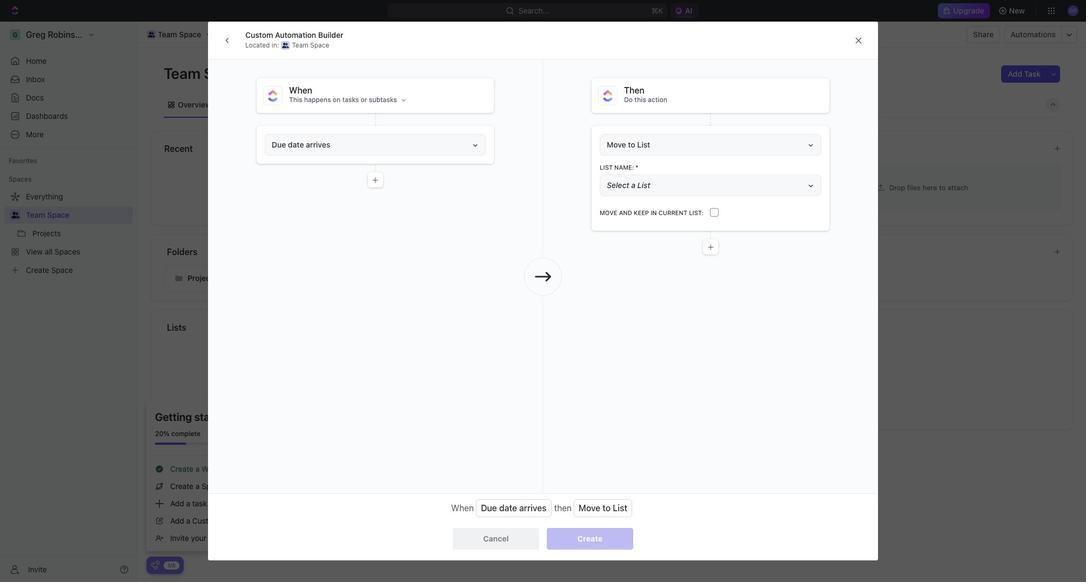 Task type: describe. For each thing, give the bounding box(es) containing it.
clickup image
[[603, 90, 613, 101]]

select a list
[[607, 181, 651, 190]]

overview link
[[176, 97, 211, 112]]

getting started
[[155, 411, 230, 423]]

folders
[[167, 247, 197, 257]]

1 vertical spatial due
[[481, 503, 497, 513]]

1 vertical spatial due date arrives
[[481, 503, 547, 513]]

invite for invite
[[28, 565, 47, 574]]

this happens on tasks or subtasks
[[289, 96, 397, 104]]

add for add task
[[1008, 69, 1023, 78]]

inbox
[[26, 75, 45, 84]]

upgrade
[[954, 6, 985, 15]]

files
[[907, 183, 921, 192]]

this
[[635, 96, 646, 104]]

20%
[[155, 430, 170, 438]]

team space tree
[[4, 188, 133, 279]]

create for create
[[578, 534, 603, 543]]

tasks
[[342, 96, 359, 104]]

lists button
[[166, 321, 1060, 334]]

1 horizontal spatial custom
[[245, 30, 273, 39]]

gantt
[[358, 100, 377, 109]]

⌘k
[[651, 6, 663, 15]]

1 horizontal spatial team space link
[[144, 28, 204, 41]]

docs link
[[4, 89, 133, 106]]

add a task
[[170, 499, 207, 508]]

onboarding checklist button element
[[151, 561, 159, 570]]

untitled
[[490, 163, 517, 172]]

do
[[624, 96, 633, 104]]

projects button
[[164, 265, 340, 292]]

search...
[[518, 6, 549, 15]]

team
[[209, 533, 226, 543]]

1 vertical spatial arrives
[[519, 503, 547, 513]]

lists
[[167, 323, 186, 332]]

board
[[231, 100, 252, 109]]

favorites button
[[4, 155, 41, 168]]

projects
[[188, 273, 217, 283]]

1 horizontal spatial user group image
[[148, 32, 155, 37]]

drop files here to attach
[[889, 183, 969, 192]]

1 horizontal spatial when
[[451, 503, 474, 513]]

located
[[245, 41, 270, 49]]

located in:
[[245, 41, 279, 49]]

subtasks
[[369, 96, 397, 104]]

create button
[[547, 528, 633, 550]]

clickup image
[[268, 90, 278, 101]]

a for workspace
[[196, 464, 200, 473]]

a for space
[[196, 482, 200, 491]]

drop
[[889, 183, 905, 192]]

overview
[[178, 100, 211, 109]]

home
[[26, 56, 47, 65]]

name:
[[615, 164, 634, 171]]

2 vertical spatial move
[[579, 503, 601, 513]]

calendar link
[[303, 97, 338, 112]]

select
[[607, 181, 629, 190]]

invite for invite your team
[[170, 533, 189, 543]]

then do this action
[[624, 85, 667, 104]]

your
[[191, 533, 207, 543]]

to inside dropdown button
[[628, 140, 635, 149]]

dashboards
[[26, 111, 68, 121]]

add for add a task
[[170, 499, 184, 508]]

table link
[[395, 97, 417, 112]]

move to list inside dropdown button
[[607, 140, 650, 149]]

team space inside tree
[[26, 210, 69, 219]]

task
[[1025, 69, 1041, 78]]

*
[[636, 164, 639, 171]]

due date arrives inside dropdown button
[[272, 140, 330, 149]]

due inside dropdown button
[[272, 140, 286, 149]]

new
[[1009, 6, 1025, 15]]

in:
[[272, 41, 279, 49]]

move to list button
[[600, 134, 822, 156]]

1 vertical spatial docs
[[475, 144, 495, 153]]

add a custom field
[[170, 516, 238, 525]]

and
[[619, 209, 632, 216]]

list up *
[[637, 140, 650, 149]]

happens
[[304, 96, 331, 104]]

automations
[[1011, 30, 1056, 39]]

space inside tree
[[47, 210, 69, 219]]

board link
[[229, 97, 252, 112]]

create a space
[[170, 482, 223, 491]]

untitled link
[[470, 159, 754, 177]]

1 vertical spatial move to list
[[579, 503, 628, 513]]



Task type: locate. For each thing, give the bounding box(es) containing it.
0 vertical spatial add
[[1008, 69, 1023, 78]]

1 vertical spatial to
[[939, 183, 946, 192]]

0 vertical spatial arrives
[[306, 140, 330, 149]]

a for custom
[[186, 516, 190, 525]]

when up cancel button
[[451, 503, 474, 513]]

1 vertical spatial create
[[170, 482, 193, 491]]

field
[[221, 516, 238, 525]]

resources
[[788, 144, 831, 153]]

invite your team
[[170, 533, 226, 543]]

2 vertical spatial create
[[578, 534, 603, 543]]

move up list name: *
[[607, 140, 626, 149]]

user group image
[[148, 32, 155, 37], [282, 42, 289, 48], [11, 212, 19, 218]]

team space link inside team space tree
[[26, 206, 131, 224]]

date up cancel
[[499, 503, 517, 513]]

automations button
[[1006, 26, 1062, 43]]

onboarding checklist button image
[[151, 561, 159, 570]]

this
[[289, 96, 302, 104]]

new button
[[994, 2, 1032, 19]]

list:
[[689, 209, 704, 216]]

list left "name:"
[[600, 164, 613, 171]]

0 horizontal spatial when
[[289, 85, 312, 95]]

0 horizontal spatial invite
[[28, 565, 47, 574]]

0 horizontal spatial due
[[272, 140, 286, 149]]

user group image inside team space tree
[[11, 212, 19, 218]]

team inside tree
[[26, 210, 45, 219]]

resources button
[[787, 142, 1045, 155]]

arrives inside dropdown button
[[306, 140, 330, 149]]

team space
[[158, 30, 201, 39], [292, 41, 329, 49], [164, 64, 250, 82], [26, 210, 69, 219]]

0 vertical spatial due date arrives
[[272, 140, 330, 149]]

then
[[624, 85, 645, 95]]

due date arrives button
[[265, 134, 486, 156]]

in
[[651, 209, 657, 216]]

table
[[397, 100, 417, 109]]

no recent items image
[[280, 163, 323, 206]]

1 horizontal spatial invite
[[170, 533, 189, 543]]

share
[[973, 30, 994, 39]]

list name: *
[[600, 164, 639, 171]]

team space link
[[144, 28, 204, 41], [26, 206, 131, 224]]

list
[[272, 100, 285, 109], [637, 140, 650, 149], [600, 164, 613, 171], [638, 181, 651, 190], [613, 503, 628, 513]]

0 horizontal spatial to
[[603, 503, 611, 513]]

started
[[194, 411, 230, 423]]

list link
[[270, 97, 285, 112]]

invite inside sidebar navigation
[[28, 565, 47, 574]]

docs
[[26, 93, 44, 102], [475, 144, 495, 153]]

due date arrives
[[272, 140, 330, 149], [481, 503, 547, 513]]

2 horizontal spatial user group image
[[282, 42, 289, 48]]

add task
[[1008, 69, 1041, 78]]

builder
[[318, 30, 344, 39]]

0 horizontal spatial docs
[[26, 93, 44, 102]]

upgrade link
[[938, 3, 990, 18]]

a down add a task
[[186, 516, 190, 525]]

2 vertical spatial add
[[170, 516, 184, 525]]

share button
[[967, 26, 1001, 43]]

create
[[170, 464, 193, 473], [170, 482, 193, 491], [578, 534, 603, 543]]

custom
[[245, 30, 273, 39], [192, 516, 219, 525]]

docs inside docs link
[[26, 93, 44, 102]]

0 vertical spatial custom
[[245, 30, 273, 39]]

a up create a space
[[196, 464, 200, 473]]

2 horizontal spatial to
[[939, 183, 946, 192]]

date
[[288, 140, 304, 149], [499, 503, 517, 513]]

custom automation builder
[[245, 30, 344, 39]]

1 vertical spatial team space link
[[26, 206, 131, 224]]

invite
[[170, 533, 189, 543], [28, 565, 47, 574]]

a up "task"
[[196, 482, 200, 491]]

folders button
[[166, 245, 1045, 258]]

arrives
[[306, 140, 330, 149], [519, 503, 547, 513]]

home link
[[4, 52, 133, 70]]

to up "name:"
[[628, 140, 635, 149]]

recent
[[164, 144, 193, 153]]

attach
[[948, 183, 969, 192]]

move and keep in current list:
[[600, 209, 704, 216]]

move to list
[[607, 140, 650, 149], [579, 503, 628, 513]]

move to list up 'create' button on the right
[[579, 503, 628, 513]]

arrives down calendar link
[[306, 140, 330, 149]]

add task button
[[1002, 65, 1047, 83]]

task
[[192, 499, 207, 508]]

date inside dropdown button
[[288, 140, 304, 149]]

when up the this on the top
[[289, 85, 312, 95]]

1 vertical spatial user group image
[[282, 42, 289, 48]]

due
[[272, 140, 286, 149], [481, 503, 497, 513]]

add left the task
[[1008, 69, 1023, 78]]

0 horizontal spatial date
[[288, 140, 304, 149]]

then
[[554, 503, 572, 513]]

0 vertical spatial due
[[272, 140, 286, 149]]

1 horizontal spatial due date arrives
[[481, 503, 547, 513]]

team
[[158, 30, 177, 39], [292, 41, 308, 49], [164, 64, 201, 82], [26, 210, 45, 219]]

1 horizontal spatial arrives
[[519, 503, 547, 513]]

1 horizontal spatial due
[[481, 503, 497, 513]]

move
[[607, 140, 626, 149], [600, 209, 618, 216], [579, 503, 601, 513]]

add left "task"
[[170, 499, 184, 508]]

0 vertical spatial docs
[[26, 93, 44, 102]]

2 vertical spatial user group image
[[11, 212, 19, 218]]

0 vertical spatial team space link
[[144, 28, 204, 41]]

due down list link
[[272, 140, 286, 149]]

1/5
[[168, 562, 176, 568]]

0 vertical spatial create
[[170, 464, 193, 473]]

0 horizontal spatial due date arrives
[[272, 140, 330, 149]]

a
[[631, 181, 636, 190], [196, 464, 200, 473], [196, 482, 200, 491], [186, 499, 190, 508], [186, 516, 190, 525]]

select a list button
[[600, 175, 822, 196]]

0 vertical spatial when
[[289, 85, 312, 95]]

custom up located
[[245, 30, 273, 39]]

list up 'create' button on the right
[[613, 503, 628, 513]]

1 vertical spatial when
[[451, 503, 474, 513]]

spaces
[[9, 175, 32, 183]]

a inside dropdown button
[[631, 181, 636, 190]]

or
[[361, 96, 367, 104]]

1 vertical spatial invite
[[28, 565, 47, 574]]

1 vertical spatial date
[[499, 503, 517, 513]]

cancel button
[[453, 528, 539, 550]]

date up no recent items image
[[288, 140, 304, 149]]

favorites
[[9, 157, 37, 165]]

1 horizontal spatial date
[[499, 503, 517, 513]]

dashboards link
[[4, 108, 133, 125]]

create a workspace
[[170, 464, 241, 473]]

cancel
[[483, 534, 509, 543]]

current
[[659, 209, 688, 216]]

docs down inbox
[[26, 93, 44, 102]]

0 horizontal spatial user group image
[[11, 212, 19, 218]]

1 vertical spatial move
[[600, 209, 618, 216]]

here
[[923, 183, 937, 192]]

move to list up "name:"
[[607, 140, 650, 149]]

1 vertical spatial custom
[[192, 516, 219, 525]]

complete
[[171, 430, 201, 438]]

calendar
[[305, 100, 338, 109]]

move left and
[[600, 209, 618, 216]]

a for task
[[186, 499, 190, 508]]

0 vertical spatial date
[[288, 140, 304, 149]]

0 horizontal spatial arrives
[[306, 140, 330, 149]]

add
[[1008, 69, 1023, 78], [170, 499, 184, 508], [170, 516, 184, 525]]

to right here
[[939, 183, 946, 192]]

custom down "task"
[[192, 516, 219, 525]]

getting
[[155, 411, 192, 423]]

move inside dropdown button
[[607, 140, 626, 149]]

add for add a custom field
[[170, 516, 184, 525]]

list down *
[[638, 181, 651, 190]]

inbox link
[[4, 71, 133, 88]]

action
[[648, 96, 667, 104]]

to
[[628, 140, 635, 149], [939, 183, 946, 192], [603, 503, 611, 513]]

add down add a task
[[170, 516, 184, 525]]

due date arrives up cancel
[[481, 503, 547, 513]]

due up cancel
[[481, 503, 497, 513]]

when
[[289, 85, 312, 95], [451, 503, 474, 513]]

0 vertical spatial invite
[[170, 533, 189, 543]]

due date arrives up no recent items image
[[272, 140, 330, 149]]

1 horizontal spatial docs
[[475, 144, 495, 153]]

on
[[333, 96, 341, 104]]

2 vertical spatial to
[[603, 503, 611, 513]]

move right then
[[579, 503, 601, 513]]

automation
[[275, 30, 316, 39]]

arrives left then
[[519, 503, 547, 513]]

0 vertical spatial to
[[628, 140, 635, 149]]

add inside "button"
[[1008, 69, 1023, 78]]

to up 'create' button on the right
[[603, 503, 611, 513]]

1 horizontal spatial to
[[628, 140, 635, 149]]

docs up untitled
[[475, 144, 495, 153]]

create for create a space
[[170, 482, 193, 491]]

0 horizontal spatial team space link
[[26, 206, 131, 224]]

20% complete
[[155, 430, 201, 438]]

create inside 'create' button
[[578, 534, 603, 543]]

a left "task"
[[186, 499, 190, 508]]

0 vertical spatial move
[[607, 140, 626, 149]]

1 vertical spatial add
[[170, 499, 184, 508]]

0 horizontal spatial custom
[[192, 516, 219, 525]]

create for create a workspace
[[170, 464, 193, 473]]

sidebar navigation
[[0, 22, 138, 582]]

gantt link
[[355, 97, 377, 112]]

0 vertical spatial user group image
[[148, 32, 155, 37]]

a right the select
[[631, 181, 636, 190]]

0 vertical spatial move to list
[[607, 140, 650, 149]]

workspace
[[202, 464, 241, 473]]

Move and keep in current List: checkbox
[[710, 208, 719, 217]]

a for list
[[631, 181, 636, 190]]

list left the this on the top
[[272, 100, 285, 109]]



Task type: vqa. For each thing, say whether or not it's contained in the screenshot.
topmost the Space, , element
no



